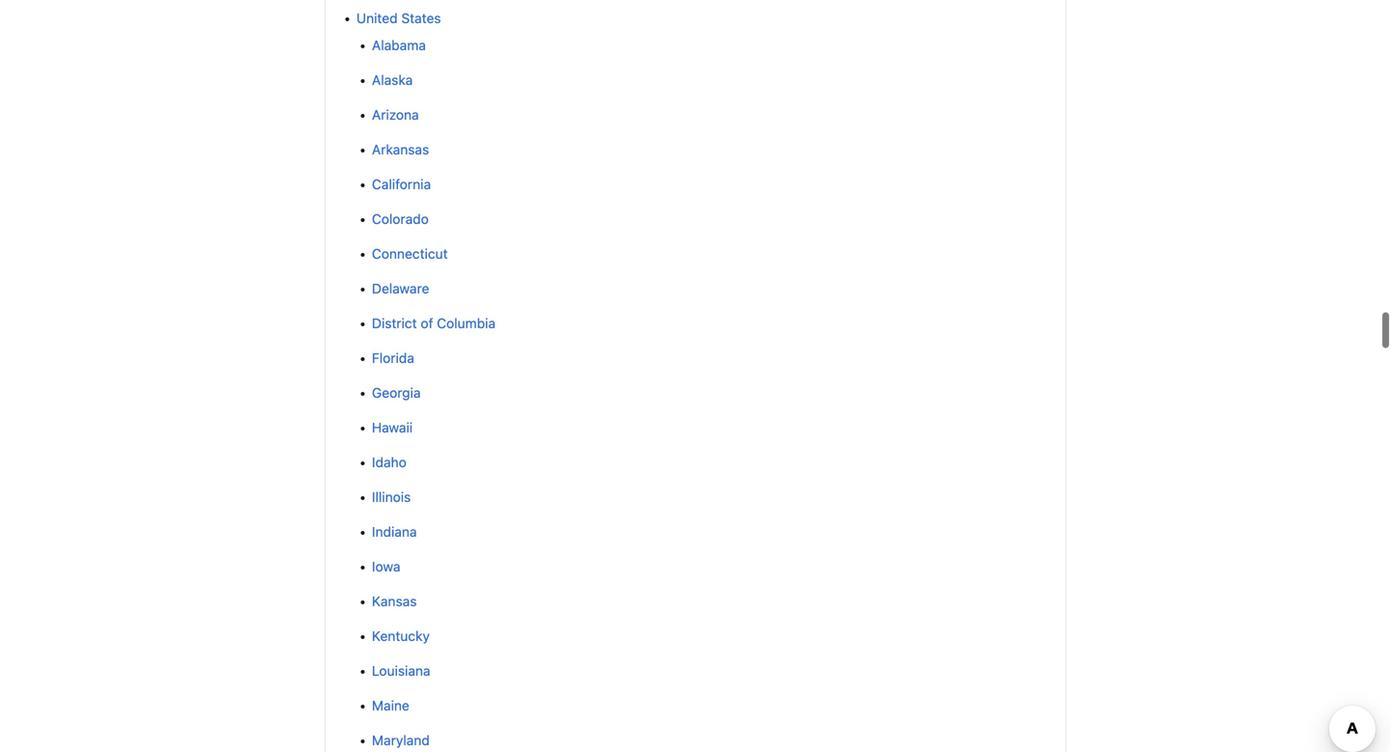 Task type: locate. For each thing, give the bounding box(es) containing it.
delaware link
[[372, 281, 430, 297]]

georgia link
[[372, 385, 421, 401]]

maine link
[[372, 698, 410, 714]]

arizona
[[372, 107, 419, 123]]

united states link
[[357, 10, 441, 26]]

states
[[402, 10, 441, 26]]

kansas link
[[372, 594, 417, 610]]

georgia
[[372, 385, 421, 401]]

hawaii
[[372, 420, 413, 436]]

louisiana
[[372, 664, 431, 680]]

district of columbia
[[372, 316, 496, 332]]

alaska
[[372, 72, 413, 88]]

alaska link
[[372, 72, 413, 88]]

florida
[[372, 351, 415, 366]]

arizona link
[[372, 107, 419, 123]]

california
[[372, 177, 431, 192]]

kentucky link
[[372, 629, 430, 645]]

alabama
[[372, 37, 426, 53]]

arkansas
[[372, 142, 429, 158]]

maine
[[372, 698, 410, 714]]

maryland
[[372, 733, 430, 749]]

arkansas link
[[372, 142, 429, 158]]

connecticut link
[[372, 246, 448, 262]]

idaho link
[[372, 455, 407, 471]]



Task type: describe. For each thing, give the bounding box(es) containing it.
colorado link
[[372, 211, 429, 227]]

maryland link
[[372, 733, 430, 749]]

kentucky
[[372, 629, 430, 645]]

louisiana link
[[372, 664, 431, 680]]

united states
[[357, 10, 441, 26]]

indiana link
[[372, 525, 417, 540]]

illinois link
[[372, 490, 411, 506]]

iowa
[[372, 559, 401, 575]]

of
[[421, 316, 433, 332]]

delaware
[[372, 281, 430, 297]]

illinois
[[372, 490, 411, 506]]

alabama link
[[372, 37, 426, 53]]

iowa link
[[372, 559, 401, 575]]

district
[[372, 316, 417, 332]]

indiana
[[372, 525, 417, 540]]

columbia
[[437, 316, 496, 332]]

united
[[357, 10, 398, 26]]

idaho
[[372, 455, 407, 471]]

district of columbia link
[[372, 316, 496, 332]]

colorado
[[372, 211, 429, 227]]

hawaii link
[[372, 420, 413, 436]]

kansas
[[372, 594, 417, 610]]

connecticut
[[372, 246, 448, 262]]

california link
[[372, 177, 431, 192]]

florida link
[[372, 351, 415, 366]]



Task type: vqa. For each thing, say whether or not it's contained in the screenshot.
Airport transportation made easy
no



